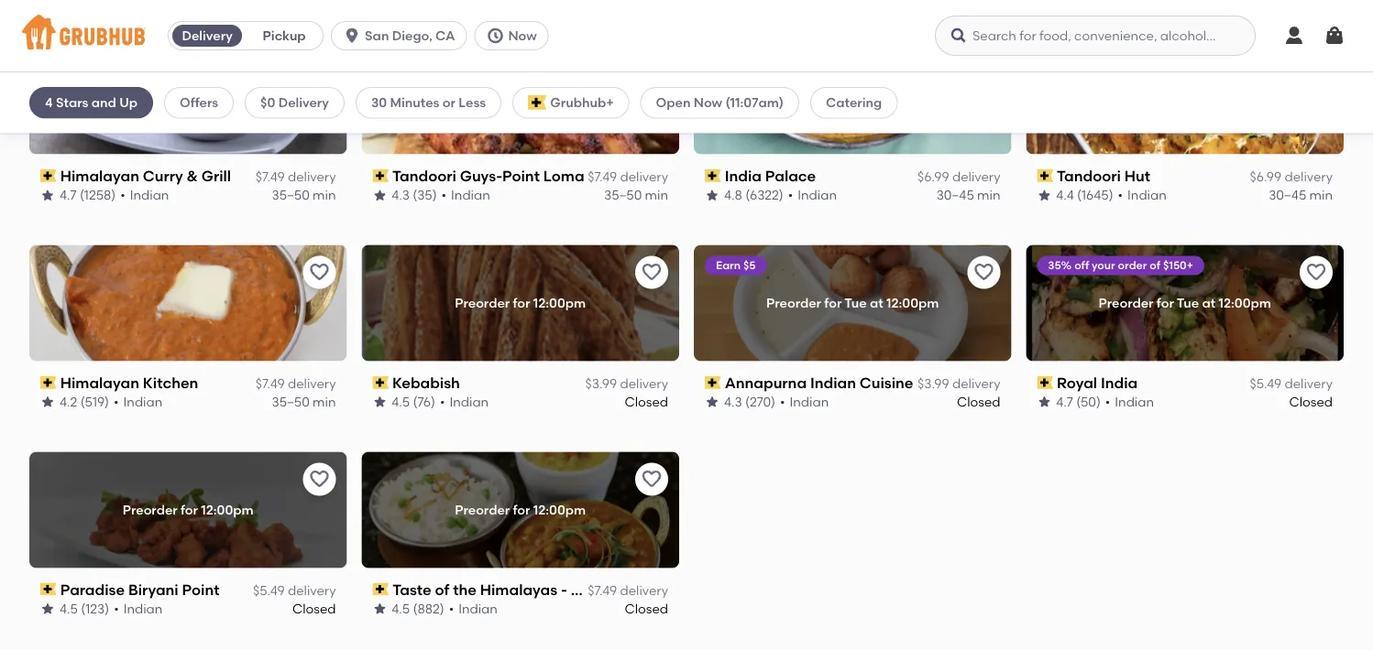 Task type: locate. For each thing, give the bounding box(es) containing it.
indian down hut
[[1128, 188, 1167, 203]]

subscription pass image down 30
[[373, 169, 389, 182]]

1 himalayan from the top
[[60, 167, 139, 185]]

• right (270)
[[780, 395, 785, 410]]

1 vertical spatial your
[[1092, 259, 1116, 272]]

12:00pm for kebabish
[[533, 295, 586, 311]]

pickup button
[[246, 21, 323, 50]]

0 horizontal spatial tandoori
[[393, 167, 457, 185]]

(6322)
[[745, 188, 784, 203]]

1 horizontal spatial save this restaurant image
[[641, 55, 663, 77]]

1 $3.99 from the left
[[585, 376, 617, 392]]

india up 4.8
[[725, 167, 762, 185]]

4.3 left the (35)
[[392, 188, 410, 203]]

1 30–45 from the left
[[937, 188, 974, 203]]

1 horizontal spatial order
[[1118, 259, 1147, 272]]

1 horizontal spatial 4.7
[[1056, 395, 1073, 410]]

2 tandoori from the left
[[1057, 167, 1121, 185]]

main navigation navigation
[[0, 0, 1373, 72]]

grubhub plus flag logo image
[[528, 95, 547, 110]]

1 horizontal spatial $6.99 delivery
[[1250, 169, 1333, 185]]

himalayan
[[60, 167, 139, 185], [60, 374, 139, 392]]

delivery up "offers"
[[182, 28, 233, 44]]

indian down himalayan kitchen
[[123, 395, 163, 410]]

royal india
[[1057, 374, 1138, 392]]

0 horizontal spatial $3.99
[[585, 376, 617, 392]]

2 at from the left
[[1202, 295, 1216, 311]]

preorder for annapurna indian cuisine
[[766, 295, 821, 311]]

indian down the guys-
[[451, 188, 490, 203]]

•
[[120, 188, 125, 203], [442, 188, 447, 203], [788, 188, 793, 203], [1118, 188, 1123, 203], [114, 395, 119, 410], [440, 395, 445, 410], [780, 395, 785, 410], [1106, 395, 1111, 410], [114, 602, 119, 617], [449, 602, 454, 617]]

4.7 down royal at the bottom of the page
[[1056, 395, 1073, 410]]

star icon image for tandoori guys-point loma
[[373, 188, 387, 203]]

at
[[870, 295, 883, 311], [1202, 295, 1216, 311]]

12:00pm
[[533, 295, 586, 311], [887, 295, 939, 311], [1219, 295, 1271, 311], [201, 503, 254, 518], [533, 503, 586, 518]]

0 vertical spatial now
[[508, 28, 537, 44]]

subscription pass image for kebabish
[[373, 377, 389, 389]]

indian for tandoori guys-point loma
[[451, 188, 490, 203]]

4.7 for royal india
[[1056, 395, 1073, 410]]

1 at from the left
[[870, 295, 883, 311]]

tue for india
[[1177, 295, 1199, 311]]

for for annapurna indian cuisine
[[824, 295, 842, 311]]

indian for india palace
[[798, 188, 837, 203]]

1 horizontal spatial svg image
[[1324, 25, 1346, 47]]

• indian right (76)
[[440, 395, 489, 410]]

2 $3.99 delivery from the left
[[918, 376, 1001, 392]]

$25+
[[155, 52, 181, 65]]

svg image inside san diego, ca button
[[343, 27, 361, 45]]

star icon image left 4.2
[[40, 395, 55, 410]]

1 vertical spatial 4.7
[[1056, 395, 1073, 410]]

of left $25+
[[142, 52, 153, 65]]

subscription pass image left annapurna
[[705, 377, 721, 389]]

taste of the himalayas - hillcrest
[[393, 581, 630, 599]]

star icon image left '4.5 (882)'
[[373, 602, 387, 617]]

min
[[313, 188, 336, 203], [645, 188, 668, 203], [977, 188, 1001, 203], [1310, 188, 1333, 203], [313, 395, 336, 410]]

0 horizontal spatial tue
[[845, 295, 867, 311]]

1 horizontal spatial point
[[503, 167, 540, 185]]

1 tandoori from the left
[[393, 167, 457, 185]]

1 horizontal spatial $5.49
[[1250, 376, 1282, 392]]

off
[[67, 52, 81, 65], [1075, 259, 1089, 272]]

0 horizontal spatial point
[[182, 581, 220, 599]]

0 vertical spatial your
[[84, 52, 107, 65]]

1 horizontal spatial 30–45 min
[[1269, 188, 1333, 203]]

star icon image for kebabish
[[373, 395, 387, 410]]

indian down royal india
[[1115, 395, 1154, 410]]

of left the $150+
[[1150, 259, 1161, 272]]

1 horizontal spatial at
[[1202, 295, 1216, 311]]

preorder for tue at 12:00pm down the $150+
[[1099, 295, 1271, 311]]

indian
[[130, 188, 169, 203], [451, 188, 490, 203], [798, 188, 837, 203], [1128, 188, 1167, 203], [810, 374, 856, 392], [123, 395, 163, 410], [450, 395, 489, 410], [790, 395, 829, 410], [1115, 395, 1154, 410], [123, 602, 163, 617], [459, 602, 498, 617]]

0 vertical spatial delivery
[[182, 28, 233, 44]]

$3.99 delivery for kebabish
[[585, 376, 668, 392]]

indian for royal india
[[1115, 395, 1154, 410]]

india palace logo image
[[694, 38, 1012, 155]]

for
[[513, 295, 530, 311], [824, 295, 842, 311], [1157, 295, 1174, 311], [181, 503, 198, 518], [513, 503, 530, 518]]

your
[[84, 52, 107, 65], [1092, 259, 1116, 272]]

• indian down the himalayan curry & grill
[[120, 188, 169, 203]]

• indian for himalayan kitchen
[[114, 395, 163, 410]]

0 horizontal spatial india
[[725, 167, 762, 185]]

save this restaurant image
[[308, 55, 330, 77], [641, 55, 663, 77], [973, 55, 995, 77]]

delivery for taste of the himalayas - hillcrest
[[620, 583, 668, 599]]

• indian for paradise biryani point
[[114, 602, 163, 617]]

off right $4
[[67, 52, 81, 65]]

palace
[[765, 167, 816, 185]]

curry
[[143, 167, 183, 185]]

1 vertical spatial $5.49
[[253, 583, 285, 599]]

himalayan curry & grill logo image
[[29, 38, 347, 155]]

• down palace
[[788, 188, 793, 203]]

30–45
[[937, 188, 974, 203], [1269, 188, 1307, 203]]

0 vertical spatial 4.3
[[392, 188, 410, 203]]

4.5 (882)
[[392, 602, 445, 617]]

2 himalayan from the top
[[60, 374, 139, 392]]

• right (123)
[[114, 602, 119, 617]]

point
[[503, 167, 540, 185], [182, 581, 220, 599]]

• indian
[[120, 188, 169, 203], [442, 188, 490, 203], [788, 188, 837, 203], [1118, 188, 1167, 203], [114, 395, 163, 410], [440, 395, 489, 410], [780, 395, 829, 410], [1106, 395, 1154, 410], [114, 602, 163, 617], [449, 602, 498, 617]]

1 save this restaurant image from the left
[[308, 55, 330, 77]]

tue for indian
[[845, 295, 867, 311]]

earn
[[716, 259, 741, 272]]

indian down paradise biryani point on the bottom of the page
[[123, 602, 163, 617]]

indian for taste of the himalayas - hillcrest
[[459, 602, 498, 617]]

subscription pass image for taste of the himalayas - hillcrest
[[373, 584, 389, 596]]

0 horizontal spatial your
[[84, 52, 107, 65]]

• right (1258)
[[120, 188, 125, 203]]

2 $6.99 from the left
[[1250, 169, 1282, 185]]

4.7 left (1258)
[[60, 188, 77, 203]]

subscription pass image for india palace
[[705, 169, 721, 182]]

0 horizontal spatial off
[[67, 52, 81, 65]]

order for curry
[[110, 52, 139, 65]]

star icon image left 4.4
[[1037, 188, 1052, 203]]

min for himalayan curry & grill
[[313, 188, 336, 203]]

save this restaurant image for tandoori hut
[[1305, 55, 1327, 77]]

min for tandoori hut
[[1310, 188, 1333, 203]]

0 horizontal spatial preorder for tue at 12:00pm
[[766, 295, 939, 311]]

star icon image left 4.8
[[705, 188, 720, 203]]

• right the (35)
[[442, 188, 447, 203]]

star icon image left 4.3 (270)
[[705, 395, 720, 410]]

star icon image left 4.5 (123)
[[40, 602, 55, 617]]

35–50 for grill
[[272, 188, 310, 203]]

1 vertical spatial point
[[182, 581, 220, 599]]

30–45 min for tandoori hut
[[1269, 188, 1333, 203]]

annapurna indian cuisine
[[725, 374, 913, 392]]

delivery
[[182, 28, 233, 44], [278, 95, 329, 110]]

0 horizontal spatial $6.99 delivery
[[918, 169, 1001, 185]]

subscription pass image left himalayan kitchen
[[40, 377, 57, 389]]

1 horizontal spatial $6.99
[[1250, 169, 1282, 185]]

subscription pass image left paradise
[[40, 584, 57, 596]]

$0 delivery
[[260, 95, 329, 110]]

indian down 'the'
[[459, 602, 498, 617]]

• right (519)
[[114, 395, 119, 410]]

0 horizontal spatial 30–45
[[937, 188, 974, 203]]

2 horizontal spatial of
[[1150, 259, 1161, 272]]

4.3
[[392, 188, 410, 203], [724, 395, 742, 410]]

subscription pass image left taste
[[373, 584, 389, 596]]

4.5 left (76)
[[392, 395, 410, 410]]

0 horizontal spatial of
[[142, 52, 153, 65]]

1 $6.99 delivery from the left
[[918, 169, 1001, 185]]

for for royal india
[[1157, 295, 1174, 311]]

$7.49 delivery for himalayan kitchen
[[256, 376, 336, 392]]

indian for tandoori hut
[[1128, 188, 1167, 203]]

your right $4
[[84, 52, 107, 65]]

subscription pass image for tandoori guys-point loma
[[373, 169, 389, 182]]

1 vertical spatial $5.49 delivery
[[253, 583, 336, 599]]

of for curry
[[142, 52, 153, 65]]

and
[[91, 95, 116, 110]]

delivery right $0
[[278, 95, 329, 110]]

0 horizontal spatial save this restaurant image
[[308, 55, 330, 77]]

now up grubhub plus flag logo
[[508, 28, 537, 44]]

0 horizontal spatial now
[[508, 28, 537, 44]]

30–45 min
[[937, 188, 1001, 203], [1269, 188, 1333, 203]]

0 horizontal spatial svg image
[[343, 27, 361, 45]]

your right 35%
[[1092, 259, 1116, 272]]

$6.99 delivery
[[918, 169, 1001, 185], [1250, 169, 1333, 185]]

point right biryani at the bottom of page
[[182, 581, 220, 599]]

4.3 left (270)
[[724, 395, 742, 410]]

0 vertical spatial point
[[503, 167, 540, 185]]

subscription pass image left royal at the bottom of the page
[[1037, 377, 1053, 389]]

0 horizontal spatial 4.3
[[392, 188, 410, 203]]

• for tandoori guys-point loma
[[442, 188, 447, 203]]

• right (50)
[[1106, 395, 1111, 410]]

2 30–45 min from the left
[[1269, 188, 1333, 203]]

30
[[371, 95, 387, 110]]

0 vertical spatial $5.49 delivery
[[1250, 376, 1333, 392]]

star icon image left 4.5 (76) on the bottom left of page
[[373, 395, 387, 410]]

point left loma
[[503, 167, 540, 185]]

subscription pass image left tandoori hut
[[1037, 169, 1053, 182]]

• indian down the guys-
[[442, 188, 490, 203]]

• indian down royal india
[[1106, 395, 1154, 410]]

subscription pass image down 4
[[40, 169, 57, 182]]

$3.99 for annapurna indian cuisine
[[918, 376, 949, 392]]

$5.49
[[1250, 376, 1282, 392], [253, 583, 285, 599]]

0 vertical spatial $5.49
[[1250, 376, 1282, 392]]

4.5
[[392, 395, 410, 410], [60, 602, 78, 617], [392, 602, 410, 617]]

closed
[[625, 395, 668, 410], [957, 395, 1001, 410], [1289, 395, 1333, 410], [292, 602, 336, 617], [625, 602, 668, 617]]

off for royal
[[1075, 259, 1089, 272]]

closed for kebabish
[[625, 395, 668, 410]]

$5.49 delivery for royal india
[[1250, 376, 1333, 392]]

1 vertical spatial of
[[1150, 259, 1161, 272]]

$3.99 delivery
[[585, 376, 668, 392], [918, 376, 1001, 392]]

preorder for tue at 12:00pm for india
[[1099, 295, 1271, 311]]

for for taste of the himalayas - hillcrest
[[513, 503, 530, 518]]

1 vertical spatial order
[[1118, 259, 1147, 272]]

• right the (1645)
[[1118, 188, 1123, 203]]

kitchen
[[143, 374, 198, 392]]

india
[[725, 167, 762, 185], [1101, 374, 1138, 392]]

1 $6.99 from the left
[[918, 169, 949, 185]]

$3.99 delivery for annapurna indian cuisine
[[918, 376, 1001, 392]]

star icon image
[[40, 188, 55, 203], [373, 188, 387, 203], [705, 188, 720, 203], [1037, 188, 1052, 203], [40, 395, 55, 410], [373, 395, 387, 410], [705, 395, 720, 410], [1037, 395, 1052, 410], [40, 602, 55, 617], [373, 602, 387, 617]]

• indian down paradise biryani point on the bottom of the page
[[114, 602, 163, 617]]

order for india
[[1118, 259, 1147, 272]]

himalayan up (519)
[[60, 374, 139, 392]]

taste
[[393, 581, 431, 599]]

0 horizontal spatial order
[[110, 52, 139, 65]]

• indian down palace
[[788, 188, 837, 203]]

1 preorder for tue at 12:00pm from the left
[[766, 295, 939, 311]]

of
[[142, 52, 153, 65], [1150, 259, 1161, 272], [435, 581, 449, 599]]

2 horizontal spatial save this restaurant image
[[973, 55, 995, 77]]

-
[[561, 581, 567, 599]]

4.4 (1645)
[[1056, 188, 1114, 203]]

indian down palace
[[798, 188, 837, 203]]

star icon image left '4.7 (50)'
[[1037, 395, 1052, 410]]

Search for food, convenience, alcohol... search field
[[935, 16, 1256, 56]]

tandoori up the (35)
[[393, 167, 457, 185]]

subscription pass image left kebabish
[[373, 377, 389, 389]]

at for india
[[1202, 295, 1216, 311]]

order left the $150+
[[1118, 259, 1147, 272]]

35–50 min
[[272, 188, 336, 203], [604, 188, 668, 203], [272, 395, 336, 410]]

30–45 for tandoori hut
[[1269, 188, 1307, 203]]

4.7 (50)
[[1056, 395, 1101, 410]]

$4
[[51, 52, 64, 65]]

0 vertical spatial himalayan
[[60, 167, 139, 185]]

• for himalayan kitchen
[[114, 395, 119, 410]]

indian left the cuisine
[[810, 374, 856, 392]]

• right (76)
[[440, 395, 445, 410]]

now
[[508, 28, 537, 44], [694, 95, 722, 110]]

$150+
[[1163, 259, 1194, 272]]

indian down the himalayan curry & grill
[[130, 188, 169, 203]]

san diego, ca button
[[331, 21, 474, 50]]

0 horizontal spatial delivery
[[182, 28, 233, 44]]

0 vertical spatial order
[[110, 52, 139, 65]]

4.5 left (123)
[[60, 602, 78, 617]]

save this restaurant image
[[1305, 55, 1327, 77], [308, 262, 330, 284], [641, 262, 663, 284], [973, 262, 995, 284], [1305, 262, 1327, 284], [308, 469, 330, 491], [641, 469, 663, 491]]

now right open
[[694, 95, 722, 110]]

closed for royal india
[[1289, 395, 1333, 410]]

1 horizontal spatial tandoori
[[1057, 167, 1121, 185]]

india palace
[[725, 167, 816, 185]]

4.5 for taste of the himalayas - hillcrest
[[392, 602, 410, 617]]

of left 'the'
[[435, 581, 449, 599]]

india right royal at the bottom of the page
[[1101, 374, 1138, 392]]

• indian down annapurna indian cuisine
[[780, 395, 829, 410]]

1 horizontal spatial off
[[1075, 259, 1089, 272]]

1 vertical spatial off
[[1075, 259, 1089, 272]]

tue
[[845, 295, 867, 311], [1177, 295, 1199, 311]]

save this restaurant image for himalayan kitchen
[[308, 262, 330, 284]]

svg image
[[1324, 25, 1346, 47], [343, 27, 361, 45]]

tue down the $150+
[[1177, 295, 1199, 311]]

preorder for 12:00pm
[[455, 295, 586, 311], [123, 503, 254, 518], [455, 503, 586, 518]]

preorder
[[455, 295, 510, 311], [766, 295, 821, 311], [1099, 295, 1154, 311], [123, 503, 178, 518], [455, 503, 510, 518]]

subscription pass image
[[40, 169, 57, 182], [705, 169, 721, 182], [373, 377, 389, 389], [40, 584, 57, 596], [373, 584, 389, 596]]

star icon image left "4.3 (35)"
[[373, 188, 387, 203]]

1 horizontal spatial 30–45
[[1269, 188, 1307, 203]]

• for royal india
[[1106, 395, 1111, 410]]

delivery button
[[169, 21, 246, 50]]

1 horizontal spatial $5.49 delivery
[[1250, 376, 1333, 392]]

1 30–45 min from the left
[[937, 188, 1001, 203]]

save this restaurant image for kebabish
[[641, 262, 663, 284]]

$3.99
[[585, 376, 617, 392], [918, 376, 949, 392]]

$6.99 delivery for tandoori hut
[[1250, 169, 1333, 185]]

2 30–45 from the left
[[1269, 188, 1307, 203]]

star icon image for annapurna indian cuisine
[[705, 395, 720, 410]]

0 horizontal spatial 30–45 min
[[937, 188, 1001, 203]]

order
[[110, 52, 139, 65], [1118, 259, 1147, 272]]

• indian down himalayan kitchen
[[114, 395, 163, 410]]

• for paradise biryani point
[[114, 602, 119, 617]]

off right 35%
[[1075, 259, 1089, 272]]

• indian for himalayan curry & grill
[[120, 188, 169, 203]]

4.5 down taste
[[392, 602, 410, 617]]

1 horizontal spatial 4.3
[[724, 395, 742, 410]]

1 horizontal spatial of
[[435, 581, 449, 599]]

himalayan kitchen
[[60, 374, 198, 392]]

$4 off your order of $25+
[[51, 52, 181, 65]]

0 horizontal spatial $5.49
[[253, 583, 285, 599]]

0 horizontal spatial $5.49 delivery
[[253, 583, 336, 599]]

1 horizontal spatial $3.99 delivery
[[918, 376, 1001, 392]]

2 vertical spatial of
[[435, 581, 449, 599]]

$7.49 delivery for tandoori guys-point loma
[[588, 169, 668, 185]]

subscription pass image for tandoori hut
[[1037, 169, 1053, 182]]

preorder for tue at 12:00pm up annapurna indian cuisine
[[766, 295, 939, 311]]

• indian down 'the'
[[449, 602, 498, 617]]

1 horizontal spatial tue
[[1177, 295, 1199, 311]]

• indian for annapurna indian cuisine
[[780, 395, 829, 410]]

1 horizontal spatial now
[[694, 95, 722, 110]]

star icon image for tandoori hut
[[1037, 188, 1052, 203]]

tue up the cuisine
[[845, 295, 867, 311]]

• right (882)
[[449, 602, 454, 617]]

2 $6.99 delivery from the left
[[1250, 169, 1333, 185]]

svg image
[[1283, 25, 1305, 47], [486, 27, 505, 45], [950, 27, 968, 45]]

preorder for tue at 12:00pm for indian
[[766, 295, 939, 311]]

for for kebabish
[[513, 295, 530, 311]]

0 vertical spatial off
[[67, 52, 81, 65]]

2 save this restaurant image from the left
[[641, 55, 663, 77]]

preorder for 12:00pm for kebabish
[[455, 295, 586, 311]]

2 tue from the left
[[1177, 295, 1199, 311]]

1 $3.99 delivery from the left
[[585, 376, 668, 392]]

0 horizontal spatial at
[[870, 295, 883, 311]]

ca
[[436, 28, 455, 44]]

4.8
[[724, 188, 742, 203]]

save this restaurant image for paradise biryani point
[[308, 469, 330, 491]]

point for guys-
[[503, 167, 540, 185]]

1 horizontal spatial india
[[1101, 374, 1138, 392]]

0 vertical spatial of
[[142, 52, 153, 65]]

0 horizontal spatial svg image
[[486, 27, 505, 45]]

0 horizontal spatial 4.7
[[60, 188, 77, 203]]

4.3 for annapurna indian cuisine
[[724, 395, 742, 410]]

1 vertical spatial 4.3
[[724, 395, 742, 410]]

off for himalayan
[[67, 52, 81, 65]]

$7.49 delivery
[[256, 169, 336, 185], [588, 169, 668, 185], [256, 376, 336, 392], [588, 583, 668, 599]]

$7.49 for taste of the himalayas - hillcrest
[[588, 583, 617, 599]]

preorder for royal india
[[1099, 295, 1154, 311]]

indian down annapurna indian cuisine
[[790, 395, 829, 410]]

0 vertical spatial 4.7
[[60, 188, 77, 203]]

1 horizontal spatial $3.99
[[918, 376, 949, 392]]

1 vertical spatial himalayan
[[60, 374, 139, 392]]

$7.49
[[256, 169, 285, 185], [588, 169, 617, 185], [256, 376, 285, 392], [588, 583, 617, 599]]

2 preorder for tue at 12:00pm from the left
[[1099, 295, 1271, 311]]

subscription pass image
[[373, 169, 389, 182], [1037, 169, 1053, 182], [40, 377, 57, 389], [705, 377, 721, 389], [1037, 377, 1053, 389]]

star icon image left "4.7 (1258)"
[[40, 188, 55, 203]]

• for kebabish
[[440, 395, 445, 410]]

subscription pass image for himalayan kitchen
[[40, 377, 57, 389]]

1 vertical spatial now
[[694, 95, 722, 110]]

1 vertical spatial india
[[1101, 374, 1138, 392]]

indian right (76)
[[450, 395, 489, 410]]

1 horizontal spatial preorder for tue at 12:00pm
[[1099, 295, 1271, 311]]

1 horizontal spatial your
[[1092, 259, 1116, 272]]

delivery for india palace
[[952, 169, 1001, 185]]

0 horizontal spatial $6.99
[[918, 169, 949, 185]]

1 horizontal spatial delivery
[[278, 95, 329, 110]]

offers
[[180, 95, 218, 110]]

himalayan up (1258)
[[60, 167, 139, 185]]

0 horizontal spatial $3.99 delivery
[[585, 376, 668, 392]]

35–50
[[272, 188, 310, 203], [604, 188, 642, 203], [272, 395, 310, 410]]

tandoori up 4.4 (1645)
[[1057, 167, 1121, 185]]

delivery for paradise biryani point
[[288, 583, 336, 599]]

(519)
[[80, 395, 109, 410]]

delivery inside button
[[182, 28, 233, 44]]

subscription pass image left india palace
[[705, 169, 721, 182]]

order left $25+
[[110, 52, 139, 65]]

4.7 for himalayan curry & grill
[[60, 188, 77, 203]]

• indian down hut
[[1118, 188, 1167, 203]]

1 tue from the left
[[845, 295, 867, 311]]

2 $3.99 from the left
[[918, 376, 949, 392]]



Task type: describe. For each thing, give the bounding box(es) containing it.
open now (11:07am)
[[656, 95, 784, 110]]

closed for taste of the himalayas - hillcrest
[[625, 602, 668, 617]]

himalayan kitchen logo image
[[29, 245, 347, 362]]

35–50 for loma
[[604, 188, 642, 203]]

delivery for himalayan kitchen
[[288, 376, 336, 392]]

(270)
[[745, 395, 776, 410]]

now inside button
[[508, 28, 537, 44]]

save this restaurant image for tandoori guys-point loma
[[641, 55, 663, 77]]

himalayan for himalayan curry & grill
[[60, 167, 139, 185]]

himalayas
[[480, 581, 557, 599]]

$7.49 for himalayan curry & grill
[[256, 169, 285, 185]]

catering
[[826, 95, 882, 110]]

1 vertical spatial delivery
[[278, 95, 329, 110]]

0 vertical spatial india
[[725, 167, 762, 185]]

star icon image for india palace
[[705, 188, 720, 203]]

tandoori for tandoori guys-point loma
[[393, 167, 457, 185]]

4.5 (76)
[[392, 395, 436, 410]]

indian for paradise biryani point
[[123, 602, 163, 617]]

4.5 (123)
[[60, 602, 109, 617]]

paradise biryani point
[[60, 581, 220, 599]]

• indian for kebabish
[[440, 395, 489, 410]]

of for india
[[1150, 259, 1161, 272]]

paradise
[[60, 581, 125, 599]]

or
[[443, 95, 456, 110]]

$6.99 for india palace
[[918, 169, 949, 185]]

4.5 for paradise biryani point
[[60, 602, 78, 617]]

4.4
[[1056, 188, 1074, 203]]

• indian for tandoori guys-point loma
[[442, 188, 490, 203]]

loma
[[544, 167, 585, 185]]

(50)
[[1077, 395, 1101, 410]]

30–45 min for india palace
[[937, 188, 1001, 203]]

now button
[[474, 21, 556, 50]]

35%
[[1048, 259, 1072, 272]]

4.2
[[60, 395, 77, 410]]

delivery for annapurna indian cuisine
[[952, 376, 1001, 392]]

$0
[[260, 95, 275, 110]]

(123)
[[81, 602, 109, 617]]

4 stars and up
[[45, 95, 138, 110]]

at for indian
[[870, 295, 883, 311]]

• for himalayan curry & grill
[[120, 188, 125, 203]]

35–50 min for loma
[[604, 188, 668, 203]]

svg image inside now button
[[486, 27, 505, 45]]

delivery for himalayan curry & grill
[[288, 169, 336, 185]]

• indian for india palace
[[788, 188, 837, 203]]

4.7 (1258)
[[60, 188, 116, 203]]

(1645)
[[1077, 188, 1114, 203]]

12:00pm for paradise biryani point
[[201, 503, 254, 518]]

(35)
[[413, 188, 437, 203]]

indian for kebabish
[[450, 395, 489, 410]]

(76)
[[413, 395, 436, 410]]

the
[[453, 581, 477, 599]]

stars
[[56, 95, 88, 110]]

tandoori hut logo image
[[1026, 38, 1344, 155]]

indian for annapurna indian cuisine
[[790, 395, 829, 410]]

12:00pm for taste of the himalayas - hillcrest
[[533, 503, 586, 518]]

$6.99 delivery for india palace
[[918, 169, 1001, 185]]

30 minutes or less
[[371, 95, 486, 110]]

35% off your order of $150+
[[1048, 259, 1194, 272]]

your for royal
[[1092, 259, 1116, 272]]

closed for paradise biryani point
[[292, 602, 336, 617]]

$5.49 for royal india
[[1250, 376, 1282, 392]]

hillcrest
[[571, 581, 630, 599]]

• indian for taste of the himalayas - hillcrest
[[449, 602, 498, 617]]

guys-
[[460, 167, 503, 185]]

subscription pass image for himalayan curry & grill
[[40, 169, 57, 182]]

diego,
[[392, 28, 432, 44]]

less
[[459, 95, 486, 110]]

indian for himalayan curry & grill
[[130, 188, 169, 203]]

kebabish
[[393, 374, 460, 392]]

&
[[187, 167, 198, 185]]

grubhub+
[[550, 95, 614, 110]]

up
[[119, 95, 138, 110]]

1 horizontal spatial svg image
[[950, 27, 968, 45]]

35–50 min for grill
[[272, 188, 336, 203]]

indian for himalayan kitchen
[[123, 395, 163, 410]]

• indian for tandoori hut
[[1118, 188, 1167, 203]]

open
[[656, 95, 691, 110]]

4.3 (270)
[[724, 395, 776, 410]]

star icon image for taste of the himalayas - hillcrest
[[373, 602, 387, 617]]

hut
[[1125, 167, 1151, 185]]

preorder for taste of the himalayas - hillcrest
[[455, 503, 510, 518]]

preorder for paradise biryani point
[[123, 503, 178, 518]]

3 save this restaurant image from the left
[[973, 55, 995, 77]]

4.2 (519)
[[60, 395, 109, 410]]

delivery for tandoori guys-point loma
[[620, 169, 668, 185]]

delivery for royal india
[[1285, 376, 1333, 392]]

• for tandoori hut
[[1118, 188, 1123, 203]]

30–45 for india palace
[[937, 188, 974, 203]]

4.3 (35)
[[392, 188, 437, 203]]

(882)
[[413, 602, 445, 617]]

tandoori hut
[[1057, 167, 1151, 185]]

subscription pass image for annapurna indian cuisine
[[705, 377, 721, 389]]

star icon image for paradise biryani point
[[40, 602, 55, 617]]

$7.49 delivery for himalayan curry & grill
[[256, 169, 336, 185]]

$7.49 for tandoori guys-point loma
[[588, 169, 617, 185]]

4.5 for kebabish
[[392, 395, 410, 410]]

min for himalayan kitchen
[[313, 395, 336, 410]]

$5
[[743, 259, 756, 272]]

earn $5
[[716, 259, 756, 272]]

tandoori guys-point loma
[[393, 167, 585, 185]]

(1258)
[[80, 188, 116, 203]]

royal
[[1057, 374, 1098, 392]]

star icon image for himalayan curry & grill
[[40, 188, 55, 203]]

(11:07am)
[[725, 95, 784, 110]]

himalayan curry & grill
[[60, 167, 231, 185]]

• indian for royal india
[[1106, 395, 1154, 410]]

subscription pass image for royal india
[[1037, 377, 1053, 389]]

biryani
[[128, 581, 178, 599]]

annapurna
[[725, 374, 807, 392]]

preorder for 12:00pm for paradise biryani point
[[123, 503, 254, 518]]

san
[[365, 28, 389, 44]]

4
[[45, 95, 53, 110]]

min for tandoori guys-point loma
[[645, 188, 668, 203]]

pickup
[[263, 28, 306, 44]]

$5.49 for paradise biryani point
[[253, 583, 285, 599]]

grill
[[202, 167, 231, 185]]

4.8 (6322)
[[724, 188, 784, 203]]

minutes
[[390, 95, 439, 110]]

$3.99 for kebabish
[[585, 376, 617, 392]]

4.3 for tandoori guys-point loma
[[392, 188, 410, 203]]

san diego, ca
[[365, 28, 455, 44]]

tandoori for tandoori hut
[[1057, 167, 1121, 185]]

cuisine
[[860, 374, 913, 392]]

$6.99 for tandoori hut
[[1250, 169, 1282, 185]]

2 horizontal spatial svg image
[[1283, 25, 1305, 47]]

save this restaurant image for taste of the himalayas - hillcrest
[[641, 469, 663, 491]]

tandoori guys-point loma logo image
[[362, 38, 679, 155]]



Task type: vqa. For each thing, say whether or not it's contained in the screenshot.
Regina
no



